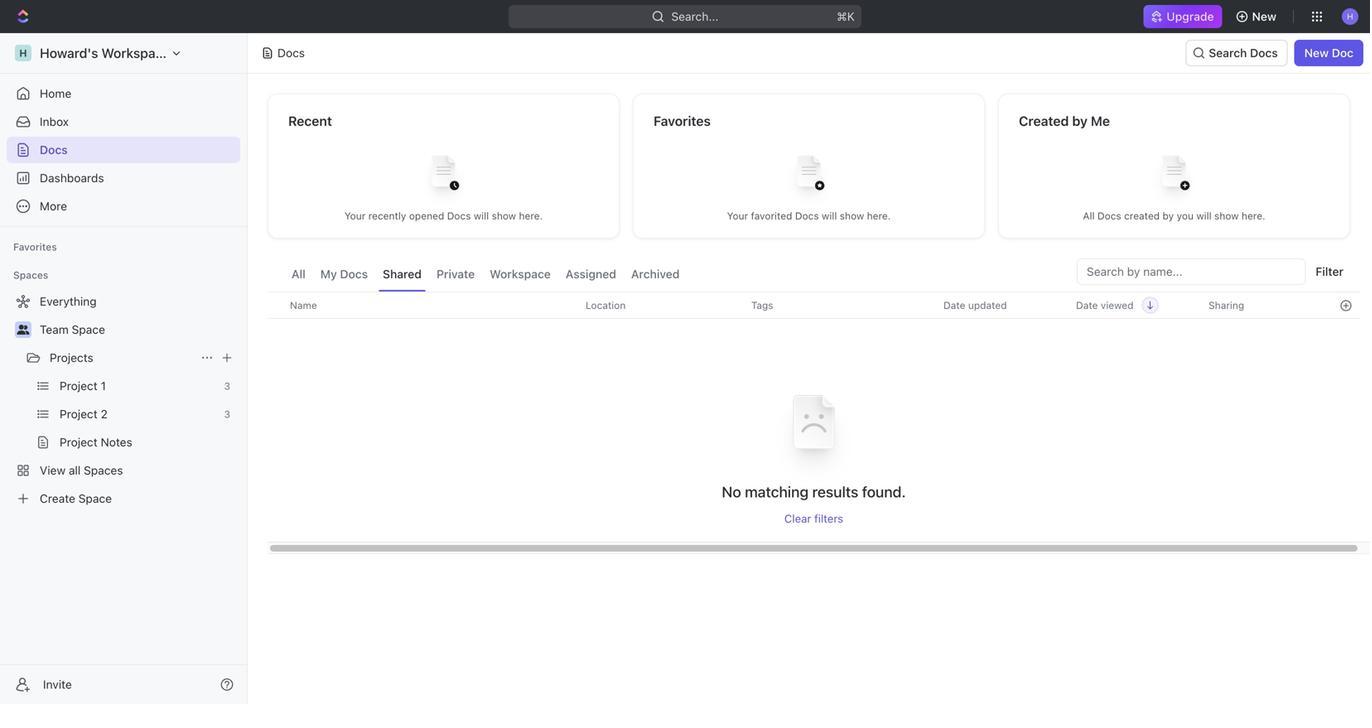 Task type: locate. For each thing, give the bounding box(es) containing it.
invite
[[43, 678, 72, 691]]

2 horizontal spatial show
[[1215, 210, 1239, 222]]

create space
[[40, 492, 112, 505]]

favorited
[[751, 210, 792, 222]]

0 horizontal spatial workspace
[[101, 45, 170, 61]]

new inside button
[[1305, 46, 1329, 60]]

1 horizontal spatial show
[[840, 210, 864, 222]]

project left 2 in the left bottom of the page
[[60, 407, 98, 421]]

new doc
[[1305, 46, 1354, 60]]

0 vertical spatial new
[[1252, 10, 1277, 23]]

team space link
[[40, 316, 237, 343]]

name
[[290, 299, 317, 311]]

new for new doc
[[1305, 46, 1329, 60]]

0 horizontal spatial new
[[1252, 10, 1277, 23]]

assigned
[[566, 267, 616, 281]]

⌘k
[[837, 10, 855, 23]]

project notes link
[[60, 429, 237, 456]]

1 vertical spatial all
[[292, 267, 306, 281]]

0 horizontal spatial date
[[944, 299, 966, 311]]

new button
[[1229, 3, 1287, 30]]

1 vertical spatial 3
[[224, 408, 230, 420]]

workspace right the private
[[490, 267, 551, 281]]

0 horizontal spatial will
[[474, 210, 489, 222]]

search...
[[671, 10, 719, 23]]

date left updated
[[944, 299, 966, 311]]

more
[[40, 199, 67, 213]]

0 vertical spatial all
[[1083, 210, 1095, 222]]

1 horizontal spatial all
[[1083, 210, 1095, 222]]

0 horizontal spatial here.
[[519, 210, 543, 222]]

new up search docs
[[1252, 10, 1277, 23]]

inbox link
[[7, 109, 240, 135]]

3 for 1
[[224, 380, 230, 392]]

howard's
[[40, 45, 98, 61]]

0 vertical spatial project
[[60, 379, 98, 393]]

tree containing everything
[[7, 288, 240, 512]]

1 here. from the left
[[519, 210, 543, 222]]

1 horizontal spatial spaces
[[84, 464, 123, 477]]

my
[[320, 267, 337, 281]]

no matching results found. row
[[268, 373, 1360, 525]]

project 2 link
[[60, 401, 217, 427]]

your left favorited
[[727, 210, 748, 222]]

date left viewed
[[1076, 299, 1098, 311]]

2 horizontal spatial will
[[1197, 210, 1212, 222]]

2 vertical spatial project
[[60, 435, 98, 449]]

by
[[1072, 113, 1088, 129], [1163, 210, 1174, 222]]

1 horizontal spatial favorites
[[654, 113, 711, 129]]

date for date updated
[[944, 299, 966, 311]]

1 vertical spatial project
[[60, 407, 98, 421]]

project 1 link
[[60, 373, 217, 399]]

archived
[[631, 267, 680, 281]]

0 vertical spatial h
[[1347, 11, 1353, 21]]

1 horizontal spatial date
[[1076, 299, 1098, 311]]

tree inside sidebar navigation
[[7, 288, 240, 512]]

new doc button
[[1295, 40, 1364, 66]]

home link
[[7, 80, 240, 107]]

show up workspace button
[[492, 210, 516, 222]]

0 vertical spatial spaces
[[13, 269, 48, 281]]

3
[[224, 380, 230, 392], [224, 408, 230, 420]]

team
[[40, 323, 69, 336]]

2 horizontal spatial here.
[[1242, 210, 1266, 222]]

created by me
[[1019, 113, 1110, 129]]

0 vertical spatial favorites
[[654, 113, 711, 129]]

space
[[72, 323, 105, 336], [78, 492, 112, 505]]

all left my
[[292, 267, 306, 281]]

1 date from the left
[[944, 299, 966, 311]]

docs left created
[[1098, 210, 1121, 222]]

1 vertical spatial by
[[1163, 210, 1174, 222]]

1 vertical spatial favorites
[[13, 241, 57, 253]]

tab list
[[287, 258, 684, 292]]

sharing
[[1209, 299, 1244, 311]]

private button
[[432, 258, 479, 292]]

1 3 from the top
[[224, 380, 230, 392]]

by left me
[[1072, 113, 1088, 129]]

1 vertical spatial h
[[19, 47, 27, 59]]

here.
[[519, 210, 543, 222], [867, 210, 891, 222], [1242, 210, 1266, 222]]

tree
[[7, 288, 240, 512]]

1 horizontal spatial by
[[1163, 210, 1174, 222]]

all docs created by you will show here.
[[1083, 210, 1266, 222]]

docs right my
[[340, 267, 368, 281]]

2 your from the left
[[727, 210, 748, 222]]

1 horizontal spatial will
[[822, 210, 837, 222]]

all
[[1083, 210, 1095, 222], [292, 267, 306, 281]]

viewed
[[1101, 299, 1134, 311]]

recent
[[288, 113, 332, 129]]

space for team space
[[72, 323, 105, 336]]

0 horizontal spatial h
[[19, 47, 27, 59]]

date inside button
[[944, 299, 966, 311]]

favorites button
[[7, 237, 64, 257]]

1 horizontal spatial workspace
[[490, 267, 551, 281]]

1 vertical spatial space
[[78, 492, 112, 505]]

matching
[[745, 483, 809, 501]]

1 horizontal spatial h
[[1347, 11, 1353, 21]]

docs
[[278, 46, 305, 60], [1250, 46, 1278, 60], [40, 143, 68, 157], [447, 210, 471, 222], [795, 210, 819, 222], [1098, 210, 1121, 222], [340, 267, 368, 281]]

will right opened
[[474, 210, 489, 222]]

no matching results found. table
[[268, 292, 1360, 525]]

new left doc
[[1305, 46, 1329, 60]]

h left howard's
[[19, 47, 27, 59]]

doc
[[1332, 46, 1354, 60]]

date
[[944, 299, 966, 311], [1076, 299, 1098, 311]]

0 horizontal spatial favorites
[[13, 241, 57, 253]]

recently
[[368, 210, 406, 222]]

project
[[60, 379, 98, 393], [60, 407, 98, 421], [60, 435, 98, 449]]

1 project from the top
[[60, 379, 98, 393]]

no recent docs image
[[410, 143, 477, 209]]

all for all docs created by you will show here.
[[1083, 210, 1095, 222]]

show
[[492, 210, 516, 222], [840, 210, 864, 222], [1215, 210, 1239, 222]]

3 project from the top
[[60, 435, 98, 449]]

spaces right all in the left of the page
[[84, 464, 123, 477]]

0 vertical spatial space
[[72, 323, 105, 336]]

will down no favorited docs image
[[822, 210, 837, 222]]

workspace
[[101, 45, 170, 61], [490, 267, 551, 281]]

private
[[437, 267, 475, 281]]

your left recently
[[344, 210, 366, 222]]

1 horizontal spatial new
[[1305, 46, 1329, 60]]

workspace inside sidebar navigation
[[101, 45, 170, 61]]

new inside button
[[1252, 10, 1277, 23]]

docs right favorited
[[795, 210, 819, 222]]

howard's workspace, , element
[[15, 45, 31, 61]]

date inside button
[[1076, 299, 1098, 311]]

0 horizontal spatial all
[[292, 267, 306, 281]]

spaces
[[13, 269, 48, 281], [84, 464, 123, 477]]

row
[[268, 292, 1360, 319]]

2 3 from the top
[[224, 408, 230, 420]]

no created by me docs image
[[1141, 143, 1207, 209]]

show right the you
[[1215, 210, 1239, 222]]

h up doc
[[1347, 11, 1353, 21]]

h inside dropdown button
[[1347, 11, 1353, 21]]

0 vertical spatial workspace
[[101, 45, 170, 61]]

inbox
[[40, 115, 69, 128]]

1 vertical spatial spaces
[[84, 464, 123, 477]]

all inside button
[[292, 267, 306, 281]]

0 horizontal spatial show
[[492, 210, 516, 222]]

new
[[1252, 10, 1277, 23], [1305, 46, 1329, 60]]

space for create space
[[78, 492, 112, 505]]

favorites inside button
[[13, 241, 57, 253]]

favorites
[[654, 113, 711, 129], [13, 241, 57, 253]]

project up "view all spaces"
[[60, 435, 98, 449]]

1 your from the left
[[344, 210, 366, 222]]

workspace up the home link
[[101, 45, 170, 61]]

spaces inside the view all spaces link
[[84, 464, 123, 477]]

1 vertical spatial workspace
[[490, 267, 551, 281]]

home
[[40, 87, 71, 100]]

tags
[[751, 299, 773, 311]]

all left created
[[1083, 210, 1095, 222]]

my docs button
[[316, 258, 372, 292]]

1 horizontal spatial here.
[[867, 210, 891, 222]]

2 project from the top
[[60, 407, 98, 421]]

spaces down favorites button at the left
[[13, 269, 48, 281]]

0 vertical spatial by
[[1072, 113, 1088, 129]]

more button
[[7, 193, 240, 220]]

1 horizontal spatial your
[[727, 210, 748, 222]]

show down no favorited docs image
[[840, 210, 864, 222]]

space up projects
[[72, 323, 105, 336]]

0 vertical spatial 3
[[224, 380, 230, 392]]

1 vertical spatial new
[[1305, 46, 1329, 60]]

date viewed button
[[1066, 292, 1159, 318]]

0 horizontal spatial by
[[1072, 113, 1088, 129]]

archived button
[[627, 258, 684, 292]]

docs inside my docs button
[[340, 267, 368, 281]]

space down "view all spaces"
[[78, 492, 112, 505]]

no data image
[[764, 373, 864, 482]]

filters
[[814, 512, 843, 525]]

h
[[1347, 11, 1353, 21], [19, 47, 27, 59]]

by left the you
[[1163, 210, 1174, 222]]

will right the you
[[1197, 210, 1212, 222]]

project left "1"
[[60, 379, 98, 393]]

view all spaces
[[40, 464, 123, 477]]

docs link
[[7, 137, 240, 163]]

2 date from the left
[[1076, 299, 1098, 311]]

your recently opened docs will show here.
[[344, 210, 543, 222]]

will
[[474, 210, 489, 222], [822, 210, 837, 222], [1197, 210, 1212, 222]]

0 horizontal spatial your
[[344, 210, 366, 222]]

date for date viewed
[[1076, 299, 1098, 311]]

docs down inbox
[[40, 143, 68, 157]]

docs right search
[[1250, 46, 1278, 60]]



Task type: vqa. For each thing, say whether or not it's contained in the screenshot.
the Update
no



Task type: describe. For each thing, give the bounding box(es) containing it.
me
[[1091, 113, 1110, 129]]

date updated
[[944, 299, 1007, 311]]

view
[[40, 464, 66, 477]]

1
[[101, 379, 106, 393]]

opened
[[409, 210, 444, 222]]

docs inside search docs button
[[1250, 46, 1278, 60]]

search docs button
[[1186, 40, 1288, 66]]

you
[[1177, 210, 1194, 222]]

no
[[722, 483, 741, 501]]

new for new
[[1252, 10, 1277, 23]]

row containing name
[[268, 292, 1360, 319]]

team space
[[40, 323, 105, 336]]

filter button
[[1309, 258, 1350, 285]]

dashboards link
[[7, 165, 240, 191]]

your favorited docs will show here.
[[727, 210, 891, 222]]

0 horizontal spatial spaces
[[13, 269, 48, 281]]

tab list containing all
[[287, 258, 684, 292]]

project 2
[[60, 407, 108, 421]]

filter button
[[1309, 258, 1350, 285]]

2 show from the left
[[840, 210, 864, 222]]

date updated button
[[934, 292, 1017, 318]]

dashboards
[[40, 171, 104, 185]]

all button
[[287, 258, 310, 292]]

project 1
[[60, 379, 106, 393]]

shared button
[[379, 258, 426, 292]]

create space link
[[7, 485, 237, 512]]

notes
[[101, 435, 132, 449]]

2
[[101, 407, 108, 421]]

project notes
[[60, 435, 132, 449]]

workspace button
[[486, 258, 555, 292]]

project for project notes
[[60, 435, 98, 449]]

location
[[586, 299, 626, 311]]

projects link
[[50, 345, 194, 371]]

3 will from the left
[[1197, 210, 1212, 222]]

create
[[40, 492, 75, 505]]

docs up recent
[[278, 46, 305, 60]]

everything
[[40, 295, 97, 308]]

assigned button
[[562, 258, 620, 292]]

updated
[[968, 299, 1007, 311]]

2 will from the left
[[822, 210, 837, 222]]

date viewed
[[1076, 299, 1134, 311]]

my docs
[[320, 267, 368, 281]]

project for project 2
[[60, 407, 98, 421]]

h button
[[1337, 3, 1364, 30]]

your for recent
[[344, 210, 366, 222]]

1 will from the left
[[474, 210, 489, 222]]

h inside sidebar navigation
[[19, 47, 27, 59]]

clear filters
[[784, 512, 843, 525]]

filter
[[1316, 265, 1344, 278]]

Search by name... text field
[[1087, 259, 1296, 284]]

1 show from the left
[[492, 210, 516, 222]]

docs right opened
[[447, 210, 471, 222]]

2 here. from the left
[[867, 210, 891, 222]]

docs inside the docs link
[[40, 143, 68, 157]]

clear filters button
[[784, 512, 843, 525]]

created
[[1019, 113, 1069, 129]]

view all spaces link
[[7, 457, 237, 484]]

search
[[1209, 46, 1247, 60]]

all
[[69, 464, 81, 477]]

3 for 2
[[224, 408, 230, 420]]

user group image
[[17, 325, 29, 335]]

your for favorites
[[727, 210, 748, 222]]

found.
[[862, 483, 906, 501]]

3 show from the left
[[1215, 210, 1239, 222]]

clear
[[784, 512, 811, 525]]

no favorited docs image
[[776, 143, 842, 209]]

sidebar navigation
[[0, 33, 251, 704]]

project for project 1
[[60, 379, 98, 393]]

shared
[[383, 267, 422, 281]]

upgrade link
[[1144, 5, 1222, 28]]

everything link
[[7, 288, 237, 315]]

no matching results found.
[[722, 483, 906, 501]]

3 here. from the left
[[1242, 210, 1266, 222]]

howard's workspace
[[40, 45, 170, 61]]

created
[[1124, 210, 1160, 222]]

results
[[812, 483, 859, 501]]

search docs
[[1209, 46, 1278, 60]]

projects
[[50, 351, 93, 365]]

workspace inside workspace button
[[490, 267, 551, 281]]

upgrade
[[1167, 10, 1214, 23]]

all for all
[[292, 267, 306, 281]]



